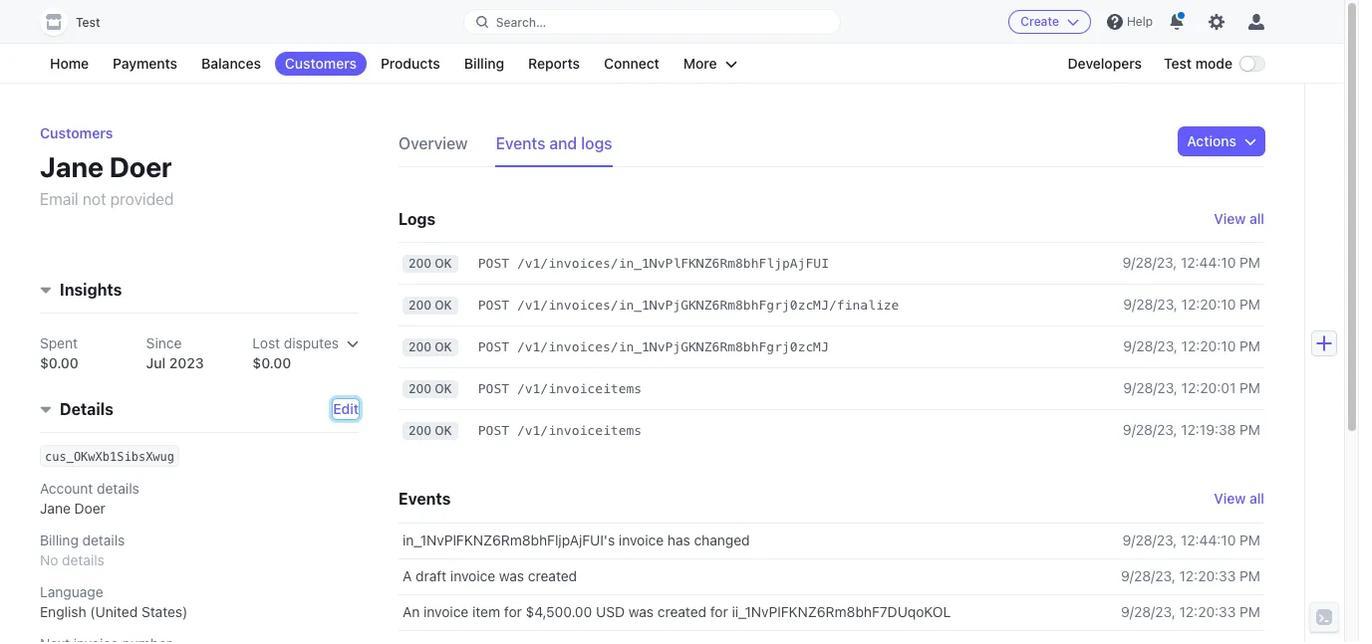 Task type: describe. For each thing, give the bounding box(es) containing it.
12:20:01
[[1182, 380, 1236, 397]]

spent
[[40, 335, 78, 352]]

billing link
[[454, 52, 514, 76]]

overview
[[399, 135, 468, 153]]

in_1nvplfknz6rm8bhfljpajfui's
[[403, 532, 615, 549]]

balances
[[201, 55, 261, 72]]

9/28/23, 12:20:33 pm for a draft invoice was created
[[1122, 568, 1261, 585]]

provided
[[110, 190, 174, 208]]

has
[[668, 532, 691, 549]]

post /v1/invoices/in_1nvpjgknz6rm8bhfgrj0zcmj/finalize
[[478, 298, 900, 313]]

1 9/28/23, 12:44:10 pm from the top
[[1123, 254, 1261, 271]]

details
[[60, 401, 113, 419]]

3 200 ok from the top
[[409, 340, 452, 355]]

3 ok from the top
[[435, 340, 452, 355]]

events and logs button
[[496, 128, 625, 167]]

5 200 from the top
[[409, 424, 432, 439]]

2 $0.00 from the left
[[253, 355, 291, 372]]

customers for customers jane doer email not provided
[[40, 125, 113, 142]]

lost disputes
[[253, 335, 339, 352]]

/v1/invoiceitems for 9/28/23, 12:20:01 pm
[[517, 382, 642, 397]]

states)
[[141, 605, 188, 621]]

9/28/23, 12:20:10 pm for /v1/invoices/in_1nvpjgknz6rm8bhfgrj0zcmj
[[1124, 338, 1261, 355]]

9/28/23, 12:20:10 pm for /v1/invoices/in_1nvpjgknz6rm8bhfgrj0zcmj/finalize
[[1124, 296, 1261, 313]]

Search… search field
[[464, 9, 841, 34]]

7 pm from the top
[[1240, 568, 1261, 585]]

help button
[[1099, 6, 1161, 38]]

edit button
[[333, 400, 359, 420]]

no
[[40, 553, 58, 570]]

post /v1/invoices/in_1nvpjgknz6rm8bhfgrj0zcmj
[[478, 340, 829, 355]]

home link
[[40, 52, 99, 76]]

jul
[[146, 355, 166, 372]]

products
[[381, 55, 440, 72]]

not
[[83, 190, 106, 208]]

1 horizontal spatial created
[[658, 604, 707, 621]]

3 200 from the top
[[409, 340, 432, 355]]

disputes
[[284, 335, 339, 352]]

$4,500.00
[[526, 604, 592, 621]]

4 ok from the top
[[435, 382, 452, 397]]

help
[[1127, 14, 1153, 29]]

and
[[550, 135, 577, 153]]

mode
[[1196, 55, 1233, 72]]

view all link for logs
[[1214, 209, 1265, 229]]

jane inside account details jane doer
[[40, 501, 71, 518]]

cus_okwxb1sibsxwug
[[45, 451, 174, 465]]

edit
[[333, 401, 359, 418]]

home
[[50, 55, 89, 72]]

insights
[[60, 282, 122, 300]]

connect
[[604, 55, 660, 72]]

9/28/23, 12:19:38 pm
[[1123, 422, 1261, 439]]

in_1nvplfknz6rm8bhfljpajfui's invoice has changed link
[[399, 523, 1098, 559]]

an
[[403, 604, 420, 621]]

create
[[1021, 14, 1059, 29]]

12:20:10 for post /v1/invoices/in_1nvpjgknz6rm8bhfgrj0zcmj
[[1182, 338, 1236, 355]]

2 pm from the top
[[1240, 296, 1261, 313]]

balances link
[[191, 52, 271, 76]]

billing details no details
[[40, 533, 125, 570]]

customers jane doer email not provided
[[40, 125, 174, 208]]

view all for events
[[1214, 490, 1265, 507]]

9/28/23, 12:20:33 pm link for a draft invoice was created
[[1114, 559, 1265, 595]]

developers
[[1068, 55, 1142, 72]]

test button
[[40, 8, 120, 36]]

reports
[[528, 55, 580, 72]]

12:20:10 for post /v1/invoices/in_1nvpjgknz6rm8bhfgrj0zcmj/finalize
[[1182, 296, 1236, 313]]

2 200 from the top
[[409, 298, 432, 313]]

actions
[[1187, 133, 1237, 150]]

svg image
[[1245, 136, 1257, 148]]

account
[[40, 481, 93, 498]]

post /v1/invoiceitems for 9/28/23, 12:19:38 pm
[[478, 424, 642, 439]]

1 pm from the top
[[1240, 254, 1261, 271]]

3 post from the top
[[478, 340, 509, 355]]

connect link
[[594, 52, 670, 76]]

1 vertical spatial customers link
[[40, 125, 113, 142]]

cus_okwxb1sibsxwug button
[[45, 447, 174, 467]]

actions button
[[1179, 128, 1265, 155]]

invoice for has
[[619, 532, 664, 549]]

an invoice item for $4,500.00 usd was created for ii_1nvplfknz6rm8bhf7duqokol link
[[399, 595, 1098, 631]]

create button
[[1009, 10, 1091, 34]]

4 200 from the top
[[409, 382, 432, 397]]

spent $0.00
[[40, 335, 79, 372]]

1 horizontal spatial customers link
[[275, 52, 367, 76]]

billing for billing details no details
[[40, 533, 79, 550]]

language english (united states)
[[40, 585, 188, 621]]

jane inside customers jane doer email not provided
[[40, 151, 104, 183]]

2 vertical spatial details
[[62, 553, 105, 570]]

12:20:33 for a draft invoice was created
[[1180, 568, 1236, 585]]

changed
[[694, 532, 750, 549]]

/v1/invoices/in_1nvplfknz6rm8bhfljpajfui
[[517, 256, 829, 271]]

test mode
[[1164, 55, 1233, 72]]

in_1nvplfknz6rm8bhfljpajfui's invoice has changed
[[403, 532, 750, 549]]

ii_1nvplfknz6rm8bhf7duqokol
[[732, 604, 951, 621]]

2 ok from the top
[[435, 298, 452, 313]]

a draft invoice was created
[[403, 568, 577, 585]]

more
[[684, 55, 717, 72]]

5 200 ok from the top
[[409, 424, 452, 439]]

doer inside account details jane doer
[[74, 501, 105, 518]]

5 pm from the top
[[1240, 422, 1261, 439]]

insights button
[[32, 271, 122, 302]]

1 ok from the top
[[435, 256, 452, 271]]

overview button
[[399, 128, 480, 167]]

invoice for item
[[424, 604, 469, 621]]

doer inside customers jane doer email not provided
[[109, 151, 172, 183]]

events for events
[[399, 490, 451, 508]]

all for events
[[1250, 490, 1265, 507]]

post /v1/invoiceitems for 9/28/23, 12:20:01 pm
[[478, 382, 642, 397]]



Task type: locate. For each thing, give the bounding box(es) containing it.
0 horizontal spatial events
[[399, 490, 451, 508]]

12:44:10
[[1181, 254, 1236, 271], [1181, 532, 1236, 549]]

test for test mode
[[1164, 55, 1192, 72]]

jane
[[40, 151, 104, 183], [40, 501, 71, 518]]

view all link up 9/28/23, 12:44:10 pm link
[[1214, 489, 1265, 509]]

invoice left has at bottom
[[619, 532, 664, 549]]

invoice right an
[[424, 604, 469, 621]]

events left and
[[496, 135, 546, 153]]

1 vertical spatial doer
[[74, 501, 105, 518]]

all for logs
[[1250, 210, 1265, 227]]

search…
[[496, 14, 547, 29]]

0 horizontal spatial created
[[528, 568, 577, 585]]

1 vertical spatial was
[[629, 604, 654, 621]]

1 horizontal spatial events
[[496, 135, 546, 153]]

tab list
[[399, 128, 640, 167]]

an invoice item for $4,500.00 usd was created for ii_1nvplfknz6rm8bhf7duqokol
[[403, 604, 951, 621]]

reports link
[[518, 52, 590, 76]]

view up 9/28/23, 12:44:10 pm link
[[1214, 490, 1246, 507]]

1 for from the left
[[504, 604, 522, 621]]

2 all from the top
[[1250, 490, 1265, 507]]

view down actions popup button
[[1214, 210, 1246, 227]]

events inside events and logs button
[[496, 135, 546, 153]]

view all up 9/28/23, 12:44:10 pm link
[[1214, 490, 1265, 507]]

1 vertical spatial 9/28/23, 12:20:33 pm
[[1122, 604, 1261, 621]]

0 vertical spatial created
[[528, 568, 577, 585]]

1 $0.00 from the left
[[40, 355, 79, 372]]

customers link up email
[[40, 125, 113, 142]]

2 post from the top
[[478, 298, 509, 313]]

1 vertical spatial post /v1/invoiceitems
[[478, 424, 642, 439]]

1 vertical spatial details
[[82, 533, 125, 550]]

(united
[[90, 605, 138, 621]]

1 12:44:10 from the top
[[1181, 254, 1236, 271]]

2 200 ok from the top
[[409, 298, 452, 313]]

for right item
[[504, 604, 522, 621]]

1 200 from the top
[[409, 256, 432, 271]]

events up 'draft'
[[399, 490, 451, 508]]

2 view all from the top
[[1214, 490, 1265, 507]]

customers inside customers jane doer email not provided
[[40, 125, 113, 142]]

0 vertical spatial was
[[499, 568, 524, 585]]

1 vertical spatial view all link
[[1214, 489, 1265, 509]]

3 pm from the top
[[1240, 338, 1261, 355]]

1 200 ok from the top
[[409, 256, 452, 271]]

2 9/28/23, 12:20:33 pm link from the top
[[1114, 595, 1265, 631]]

1 vertical spatial 12:20:10
[[1182, 338, 1236, 355]]

test left mode
[[1164, 55, 1192, 72]]

view for events
[[1214, 490, 1246, 507]]

post /v1/invoices/in_1nvplfknz6rm8bhfljpajfui
[[478, 256, 829, 271]]

created
[[528, 568, 577, 585], [658, 604, 707, 621]]

more button
[[674, 52, 747, 76]]

invoice inside in_1nvplfknz6rm8bhfljpajfui's invoice has changed link
[[619, 532, 664, 549]]

1 vertical spatial 12:20:33
[[1180, 604, 1236, 621]]

item
[[473, 604, 500, 621]]

/v1/invoices/in_1nvpjgknz6rm8bhfgrj0zcmj
[[517, 340, 829, 355]]

1 horizontal spatial customers
[[285, 55, 357, 72]]

details inside account details jane doer
[[97, 481, 139, 498]]

billing inside billing details no details
[[40, 533, 79, 550]]

2 view from the top
[[1214, 490, 1246, 507]]

tab list containing overview
[[399, 128, 640, 167]]

account details jane doer
[[40, 481, 139, 518]]

0 horizontal spatial test
[[76, 15, 100, 30]]

2 12:44:10 from the top
[[1181, 532, 1236, 549]]

5 ok from the top
[[435, 424, 452, 439]]

9/28/23, 12:44:10 pm link
[[1114, 523, 1265, 559]]

payments
[[113, 55, 178, 72]]

1 vertical spatial test
[[1164, 55, 1192, 72]]

1 vertical spatial jane
[[40, 501, 71, 518]]

test
[[76, 15, 100, 30], [1164, 55, 1192, 72]]

0 vertical spatial view all link
[[1214, 209, 1265, 229]]

0 horizontal spatial customers
[[40, 125, 113, 142]]

0 vertical spatial 9/28/23, 12:20:33 pm
[[1122, 568, 1261, 585]]

9/28/23, 12:20:33 pm for an invoice item for $4,500.00 usd was created for ii_1nvplfknz6rm8bhf7duqokol
[[1122, 604, 1261, 621]]

2 post /v1/invoiceitems from the top
[[478, 424, 642, 439]]

view all link down svg icon
[[1214, 209, 1265, 229]]

view all down svg icon
[[1214, 210, 1265, 227]]

12:20:33
[[1180, 568, 1236, 585], [1180, 604, 1236, 621]]

details for no details
[[82, 533, 125, 550]]

2 12:20:10 from the top
[[1182, 338, 1236, 355]]

doer up provided
[[109, 151, 172, 183]]

customers link
[[275, 52, 367, 76], [40, 125, 113, 142]]

$0.00
[[40, 355, 79, 372], [253, 355, 291, 372]]

since
[[146, 335, 182, 352]]

/v1/invoiceitems for 9/28/23, 12:19:38 pm
[[517, 424, 642, 439]]

all
[[1250, 210, 1265, 227], [1250, 490, 1265, 507]]

0 vertical spatial jane
[[40, 151, 104, 183]]

details down cus_okwxb1sibsxwug
[[97, 481, 139, 498]]

details down account details jane doer
[[82, 533, 125, 550]]

2 for from the left
[[711, 604, 728, 621]]

logs
[[581, 135, 613, 153]]

9/28/23, 12:20:10 pm
[[1124, 296, 1261, 313], [1124, 338, 1261, 355]]

1 12:20:33 from the top
[[1180, 568, 1236, 585]]

view
[[1214, 210, 1246, 227], [1214, 490, 1246, 507]]

2 12:20:33 from the top
[[1180, 604, 1236, 621]]

0 vertical spatial customers
[[285, 55, 357, 72]]

4 200 ok from the top
[[409, 382, 452, 397]]

events for events and logs
[[496, 135, 546, 153]]

2023
[[169, 355, 204, 372]]

1 12:20:10 from the top
[[1182, 296, 1236, 313]]

2 9/28/23, 12:20:33 pm from the top
[[1122, 604, 1261, 621]]

5 post from the top
[[478, 424, 509, 439]]

1 horizontal spatial test
[[1164, 55, 1192, 72]]

1 9/28/23, 12:20:33 pm link from the top
[[1114, 559, 1265, 595]]

email
[[40, 190, 78, 208]]

details for jane doer
[[97, 481, 139, 498]]

0 vertical spatial 9/28/23, 12:20:10 pm
[[1124, 296, 1261, 313]]

1 vertical spatial all
[[1250, 490, 1265, 507]]

customers for customers
[[285, 55, 357, 72]]

2 vertical spatial invoice
[[424, 604, 469, 621]]

created right usd
[[658, 604, 707, 621]]

since jul 2023
[[146, 335, 204, 372]]

1 view all link from the top
[[1214, 209, 1265, 229]]

2 /v1/invoiceitems from the top
[[517, 424, 642, 439]]

usd
[[596, 604, 625, 621]]

$0.00 down the lost
[[253, 355, 291, 372]]

post
[[478, 256, 509, 271], [478, 298, 509, 313], [478, 340, 509, 355], [478, 382, 509, 397], [478, 424, 509, 439]]

was
[[499, 568, 524, 585], [629, 604, 654, 621]]

0 vertical spatial doer
[[109, 151, 172, 183]]

0 vertical spatial details
[[97, 481, 139, 498]]

billing
[[464, 55, 504, 72], [40, 533, 79, 550]]

test inside button
[[76, 15, 100, 30]]

view all link for events
[[1214, 489, 1265, 509]]

0 vertical spatial billing
[[464, 55, 504, 72]]

1 vertical spatial 9/28/23, 12:44:10 pm
[[1123, 532, 1261, 549]]

details up language at the bottom left of page
[[62, 553, 105, 570]]

doer down account
[[74, 501, 105, 518]]

lost
[[253, 335, 280, 352]]

1 all from the top
[[1250, 210, 1265, 227]]

1 vertical spatial created
[[658, 604, 707, 621]]

was down in_1nvplfknz6rm8bhfljpajfui's
[[499, 568, 524, 585]]

0 vertical spatial invoice
[[619, 532, 664, 549]]

0 vertical spatial view all
[[1214, 210, 1265, 227]]

0 vertical spatial /v1/invoiceitems
[[517, 382, 642, 397]]

invoice inside 'a draft invoice was created' link
[[450, 568, 495, 585]]

billing up no at bottom
[[40, 533, 79, 550]]

language
[[40, 585, 103, 602]]

0 vertical spatial view
[[1214, 210, 1246, 227]]

products link
[[371, 52, 450, 76]]

0 vertical spatial customers link
[[275, 52, 367, 76]]

0 vertical spatial 12:20:10
[[1182, 296, 1236, 313]]

customers link left products link
[[275, 52, 367, 76]]

customers left products
[[285, 55, 357, 72]]

1 horizontal spatial for
[[711, 604, 728, 621]]

view for logs
[[1214, 210, 1246, 227]]

a
[[403, 568, 412, 585]]

payments link
[[103, 52, 187, 76]]

1 view all from the top
[[1214, 210, 1265, 227]]

invoice
[[619, 532, 664, 549], [450, 568, 495, 585], [424, 604, 469, 621]]

1 vertical spatial events
[[399, 490, 451, 508]]

1 9/28/23, 12:20:10 pm from the top
[[1124, 296, 1261, 313]]

12:20:33 for an invoice item for $4,500.00 usd was created for ii_1nvplfknz6rm8bhf7duqokol
[[1180, 604, 1236, 621]]

created up $4,500.00
[[528, 568, 577, 585]]

1 vertical spatial 9/28/23, 12:20:10 pm
[[1124, 338, 1261, 355]]

1 vertical spatial billing
[[40, 533, 79, 550]]

1 vertical spatial view all
[[1214, 490, 1265, 507]]

Search… text field
[[464, 9, 841, 34]]

post /v1/invoiceitems
[[478, 382, 642, 397], [478, 424, 642, 439]]

jane down account
[[40, 501, 71, 518]]

view all
[[1214, 210, 1265, 227], [1214, 490, 1265, 507]]

a draft invoice was created link
[[399, 559, 1098, 595]]

english
[[40, 605, 86, 621]]

ok
[[435, 256, 452, 271], [435, 298, 452, 313], [435, 340, 452, 355], [435, 382, 452, 397], [435, 424, 452, 439]]

1 vertical spatial view
[[1214, 490, 1246, 507]]

2 view all link from the top
[[1214, 489, 1265, 509]]

was right usd
[[629, 604, 654, 621]]

test for test
[[76, 15, 100, 30]]

4 pm from the top
[[1240, 380, 1261, 397]]

details button
[[32, 390, 113, 422]]

view all for logs
[[1214, 210, 1265, 227]]

0 vertical spatial 12:44:10
[[1181, 254, 1236, 271]]

1 jane from the top
[[40, 151, 104, 183]]

8 pm from the top
[[1240, 604, 1261, 621]]

2 jane from the top
[[40, 501, 71, 518]]

0 vertical spatial 12:20:33
[[1180, 568, 1236, 585]]

customers
[[285, 55, 357, 72], [40, 125, 113, 142]]

events
[[496, 135, 546, 153], [399, 490, 451, 508]]

jane up email
[[40, 151, 104, 183]]

1 vertical spatial /v1/invoiceitems
[[517, 424, 642, 439]]

billing down search…
[[464, 55, 504, 72]]

6 pm from the top
[[1240, 532, 1261, 549]]

1 post /v1/invoiceitems from the top
[[478, 382, 642, 397]]

1 vertical spatial customers
[[40, 125, 113, 142]]

200 ok
[[409, 256, 452, 271], [409, 298, 452, 313], [409, 340, 452, 355], [409, 382, 452, 397], [409, 424, 452, 439]]

0 vertical spatial events
[[496, 135, 546, 153]]

0 horizontal spatial $0.00
[[40, 355, 79, 372]]

logs
[[399, 210, 436, 228]]

for
[[504, 604, 522, 621], [711, 604, 728, 621]]

4 post from the top
[[478, 382, 509, 397]]

doer
[[109, 151, 172, 183], [74, 501, 105, 518]]

1 view from the top
[[1214, 210, 1246, 227]]

0 horizontal spatial doer
[[74, 501, 105, 518]]

1 vertical spatial invoice
[[450, 568, 495, 585]]

all up 9/28/23, 12:44:10 pm link
[[1250, 490, 1265, 507]]

12:19:38
[[1181, 422, 1236, 439]]

invoice inside an invoice item for $4,500.00 usd was created for ii_1nvplfknz6rm8bhf7duqokol link
[[424, 604, 469, 621]]

0 horizontal spatial billing
[[40, 533, 79, 550]]

9/28/23, 12:20:33 pm
[[1122, 568, 1261, 585], [1122, 604, 1261, 621]]

9/28/23, 12:20:33 pm link for an invoice item for $4,500.00 usd was created for ii_1nvplfknz6rm8bhf7duqokol
[[1114, 595, 1265, 631]]

0 vertical spatial 9/28/23, 12:44:10 pm
[[1123, 254, 1261, 271]]

1 vertical spatial 12:44:10
[[1181, 532, 1236, 549]]

all down svg icon
[[1250, 210, 1265, 227]]

200
[[409, 256, 432, 271], [409, 298, 432, 313], [409, 340, 432, 355], [409, 382, 432, 397], [409, 424, 432, 439]]

1 horizontal spatial $0.00
[[253, 355, 291, 372]]

1 9/28/23, 12:20:33 pm from the top
[[1122, 568, 1261, 585]]

1 horizontal spatial doer
[[109, 151, 172, 183]]

draft
[[416, 568, 447, 585]]

events and logs
[[496, 135, 613, 153]]

0 horizontal spatial was
[[499, 568, 524, 585]]

1 post from the top
[[478, 256, 509, 271]]

1 /v1/invoiceitems from the top
[[517, 382, 642, 397]]

9/28/23,
[[1123, 254, 1177, 271], [1124, 296, 1178, 313], [1124, 338, 1178, 355], [1124, 380, 1178, 397], [1123, 422, 1178, 439], [1123, 532, 1177, 549], [1122, 568, 1176, 585], [1122, 604, 1176, 621]]

9/28/23, 12:44:10 pm inside 9/28/23, 12:44:10 pm link
[[1123, 532, 1261, 549]]

0 vertical spatial test
[[76, 15, 100, 30]]

invoice up item
[[450, 568, 495, 585]]

/v1/invoices/in_1nvpjgknz6rm8bhfgrj0zcmj/finalize
[[517, 298, 900, 313]]

1 horizontal spatial billing
[[464, 55, 504, 72]]

0 horizontal spatial customers link
[[40, 125, 113, 142]]

developers link
[[1058, 52, 1152, 76]]

0 vertical spatial post /v1/invoiceitems
[[478, 382, 642, 397]]

billing for billing
[[464, 55, 504, 72]]

$0.00 down spent
[[40, 355, 79, 372]]

1 horizontal spatial was
[[629, 604, 654, 621]]

customers up email
[[40, 125, 113, 142]]

pm
[[1240, 254, 1261, 271], [1240, 296, 1261, 313], [1240, 338, 1261, 355], [1240, 380, 1261, 397], [1240, 422, 1261, 439], [1240, 532, 1261, 549], [1240, 568, 1261, 585], [1240, 604, 1261, 621]]

0 horizontal spatial for
[[504, 604, 522, 621]]

for down 'a draft invoice was created' link
[[711, 604, 728, 621]]

9/28/23, 12:20:01 pm
[[1124, 380, 1261, 397]]

2 9/28/23, 12:44:10 pm from the top
[[1123, 532, 1261, 549]]

test up home
[[76, 15, 100, 30]]

2 9/28/23, 12:20:10 pm from the top
[[1124, 338, 1261, 355]]

0 vertical spatial all
[[1250, 210, 1265, 227]]



Task type: vqa. For each thing, say whether or not it's contained in the screenshot.
7th PM from the bottom
yes



